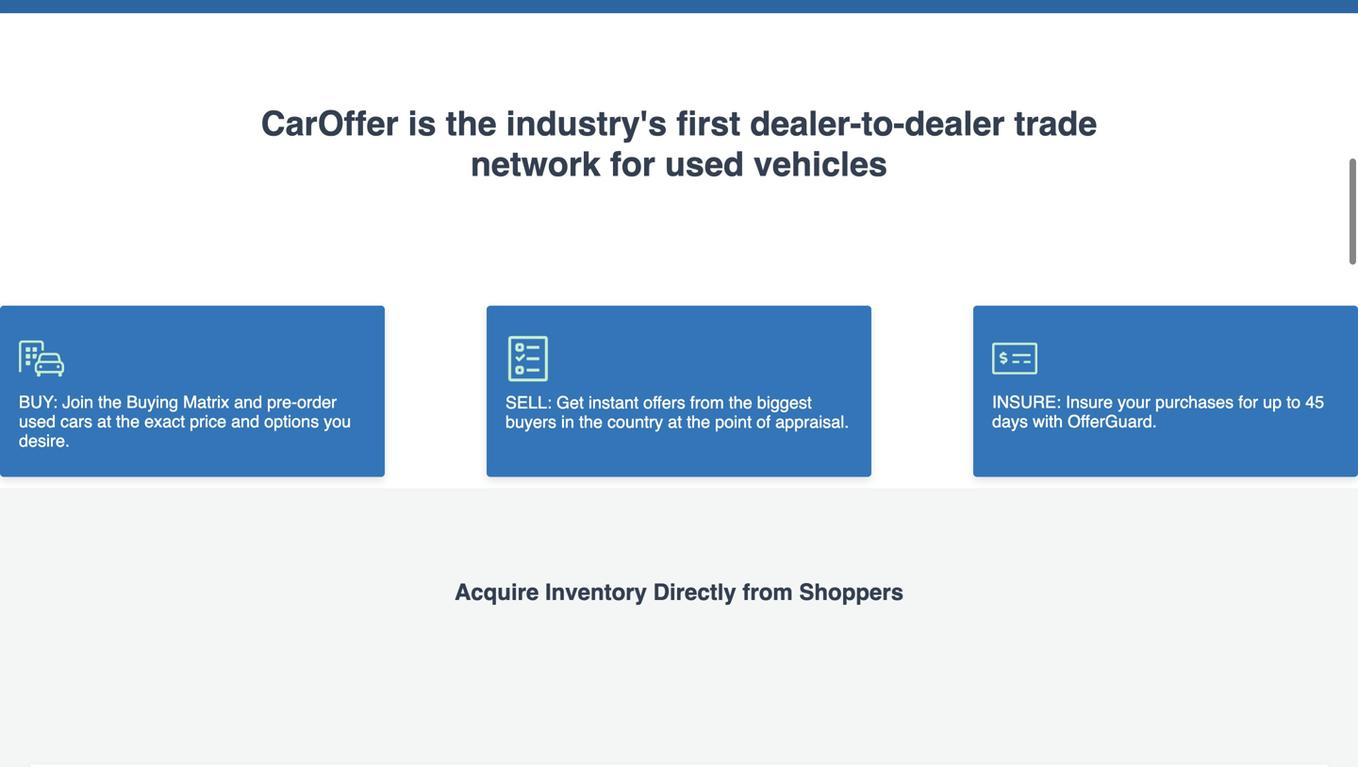 Task type: locate. For each thing, give the bounding box(es) containing it.
insure:
[[993, 393, 1062, 412]]

matrix
[[183, 393, 229, 412]]

0 horizontal spatial at
[[97, 412, 111, 431]]

caroffer is the industry's first dealer-to-dealer trade network for used vehicles
[[261, 104, 1098, 184]]

options
[[264, 412, 319, 431]]

exact
[[144, 412, 185, 431]]

sell: get instant offers from the biggest buyers in the country at the point of appraisal.
[[506, 393, 850, 432]]

first
[[677, 104, 741, 143]]

1 vertical spatial for
[[1239, 393, 1259, 412]]

dealer-
[[751, 104, 862, 143]]

and
[[234, 393, 262, 412], [231, 412, 260, 431]]

1 horizontal spatial for
[[1239, 393, 1259, 412]]

appraisal.
[[776, 412, 850, 432]]

insure: insure your purchases for up to 45 days with offerguard.
[[993, 393, 1325, 431]]

used left cars at the left of page
[[19, 412, 56, 431]]

used inside caroffer is the industry's first dealer-to-dealer trade network for used vehicles
[[665, 145, 745, 184]]

0 horizontal spatial used
[[19, 412, 56, 431]]

at inside buy: join the buying matrix and pre-order used cars at the exact price and options you desire.
[[97, 412, 111, 431]]

with
[[1033, 412, 1064, 431]]

to-
[[862, 104, 905, 143]]

to
[[1287, 393, 1302, 412]]

pre-
[[267, 393, 297, 412]]

1 horizontal spatial at
[[668, 412, 682, 432]]

vehicles
[[754, 145, 888, 184]]

the
[[446, 104, 497, 143], [98, 393, 122, 412], [729, 393, 753, 412], [116, 412, 140, 431], [579, 412, 603, 432], [687, 412, 711, 432]]

for inside insure: insure your purchases for up to 45 days with offerguard.
[[1239, 393, 1259, 412]]

country
[[608, 412, 664, 432]]

the inside caroffer is the industry's first dealer-to-dealer trade network for used vehicles
[[446, 104, 497, 143]]

at right cars at the left of page
[[97, 412, 111, 431]]

0 vertical spatial from
[[691, 393, 725, 412]]

from right offers
[[691, 393, 725, 412]]

for inside caroffer is the industry's first dealer-to-dealer trade network for used vehicles
[[611, 145, 656, 184]]

at right country
[[668, 412, 682, 432]]

at
[[97, 412, 111, 431], [668, 412, 682, 432]]

buying
[[127, 393, 178, 412]]

desire.
[[19, 431, 70, 451]]

0 horizontal spatial from
[[691, 393, 725, 412]]

cars
[[60, 412, 93, 431]]

from right directly
[[743, 580, 793, 606]]

45
[[1306, 393, 1325, 412]]

instant
[[589, 393, 639, 412]]

for left up
[[1239, 393, 1259, 412]]

in
[[562, 412, 575, 432]]

purchases
[[1156, 393, 1235, 412]]

1 vertical spatial used
[[19, 412, 56, 431]]

1 horizontal spatial used
[[665, 145, 745, 184]]

your
[[1118, 393, 1151, 412]]

from inside sell: get instant offers from the biggest buyers in the country at the point of appraisal.
[[691, 393, 725, 412]]

0 vertical spatial used
[[665, 145, 745, 184]]

the left exact
[[116, 412, 140, 431]]

2 at from the left
[[668, 412, 682, 432]]

0 horizontal spatial for
[[611, 145, 656, 184]]

0 vertical spatial for
[[611, 145, 656, 184]]

the left of
[[729, 393, 753, 412]]

caroffer
[[261, 104, 399, 143]]

for down industry's in the left top of the page
[[611, 145, 656, 184]]

the right 'is'
[[446, 104, 497, 143]]

inventory
[[545, 580, 647, 606]]

buyers
[[506, 412, 557, 432]]

used down first on the top of the page
[[665, 145, 745, 184]]

for
[[611, 145, 656, 184], [1239, 393, 1259, 412]]

offers
[[644, 393, 686, 412]]

buy:
[[19, 393, 58, 412]]

insure: insure your purchases for up to 45 days with offerguard. image
[[993, 336, 1038, 381]]

1 horizontal spatial from
[[743, 580, 793, 606]]

1 at from the left
[[97, 412, 111, 431]]

from
[[691, 393, 725, 412], [743, 580, 793, 606]]

1 vertical spatial from
[[743, 580, 793, 606]]

and left pre-
[[234, 393, 262, 412]]

days
[[993, 412, 1029, 431]]

used
[[665, 145, 745, 184], [19, 412, 56, 431]]

join
[[62, 393, 93, 412]]



Task type: describe. For each thing, give the bounding box(es) containing it.
you
[[324, 412, 351, 431]]

point
[[715, 412, 752, 432]]

of
[[757, 412, 771, 432]]

sell: get instant offers from the biggest buyers in the country at the point of appraisal. image
[[506, 336, 551, 382]]

sell:
[[506, 393, 552, 412]]

and right price
[[231, 412, 260, 431]]

shoppers
[[800, 580, 904, 606]]

used inside buy: join the buying matrix and pre-order used cars at the exact price and options you desire.
[[19, 412, 56, 431]]

at inside sell: get instant offers from the biggest buyers in the country at the point of appraisal.
[[668, 412, 682, 432]]

price
[[190, 412, 227, 431]]

network
[[471, 145, 601, 184]]

buy: join the buying matrix and pre-order used cars at the exact price and options you desire. image
[[19, 336, 64, 381]]

up
[[1264, 393, 1283, 412]]

biggest
[[758, 393, 812, 412]]

the right "in"
[[579, 412, 603, 432]]

trade
[[1015, 104, 1098, 143]]

acquire
[[455, 580, 539, 606]]

offerguard.
[[1068, 412, 1158, 431]]

dealer
[[905, 104, 1005, 143]]

is
[[408, 104, 437, 143]]

buy: join the buying matrix and pre-order used cars at the exact price and options you desire.
[[19, 393, 351, 451]]

industry's
[[506, 104, 667, 143]]

order
[[297, 393, 337, 412]]

directly
[[654, 580, 737, 606]]

get
[[557, 393, 584, 412]]

the left point
[[687, 412, 711, 432]]

acquire inventory directly from shoppers
[[455, 580, 904, 606]]

the right join
[[98, 393, 122, 412]]

insure
[[1066, 393, 1114, 412]]



Task type: vqa. For each thing, say whether or not it's contained in the screenshot.
executives Image to illustrate article content
no



